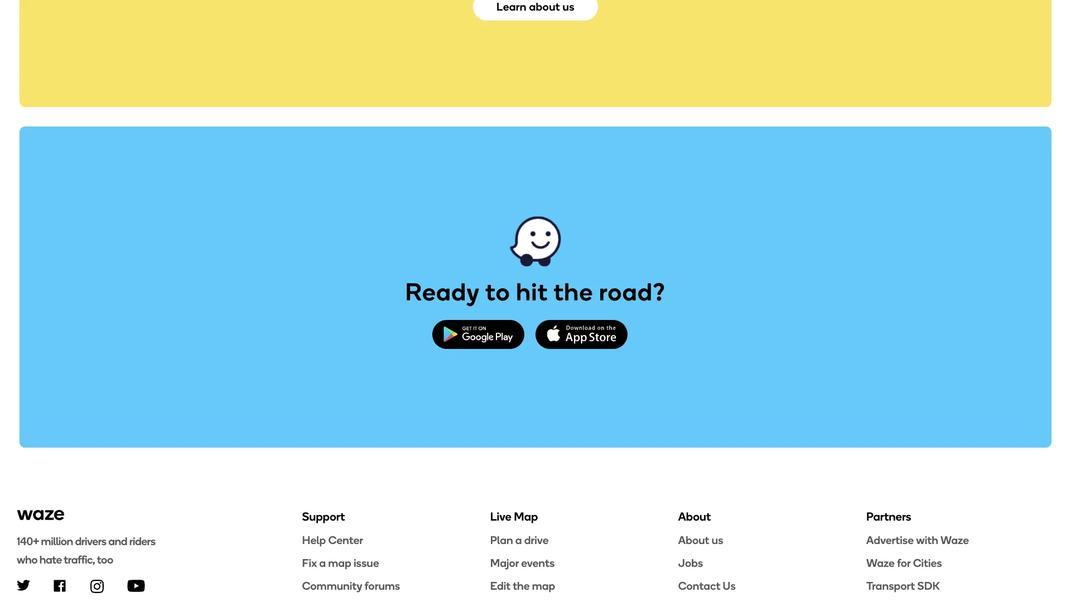 Task type: describe. For each thing, give the bounding box(es) containing it.
learn about us link
[[473, 0, 598, 21]]

contact
[[678, 579, 721, 593]]

major events link
[[490, 556, 678, 571]]

map
[[514, 510, 538, 524]]

advertise with waze
[[867, 534, 969, 547]]

for
[[897, 557, 911, 570]]

140+ million drivers and riders who hate traffic, too
[[17, 535, 155, 567]]

advertise with waze link
[[867, 533, 1055, 548]]

fix a map issue
[[302, 557, 379, 570]]

drive
[[524, 534, 549, 547]]

about
[[529, 0, 560, 14]]

transport
[[867, 579, 915, 593]]

jobs
[[678, 557, 703, 570]]

riders
[[129, 535, 155, 549]]

plan a drive link
[[490, 533, 678, 548]]

jobs link
[[678, 556, 867, 571]]

support
[[302, 510, 345, 524]]

facebook link
[[54, 580, 66, 593]]

major
[[490, 557, 519, 570]]

community forums link
[[302, 579, 490, 593]]

about for about us
[[678, 534, 710, 547]]

1 horizontal spatial us
[[712, 534, 724, 547]]

help
[[302, 534, 326, 547]]

learn
[[497, 0, 527, 14]]

0 horizontal spatial the
[[513, 579, 530, 593]]

about us
[[678, 534, 724, 547]]

edit the map link
[[490, 579, 678, 593]]

contact us
[[678, 579, 736, 593]]

map for a
[[328, 557, 352, 570]]

community forums
[[302, 579, 400, 593]]

1 horizontal spatial waze
[[941, 534, 969, 547]]

a for fix
[[319, 557, 326, 570]]

waze for cities link
[[867, 556, 1055, 571]]

youtube link
[[127, 580, 145, 593]]

about for about
[[678, 510, 711, 524]]

facebook image
[[54, 580, 66, 593]]

forums
[[365, 579, 400, 593]]

{{ data.sidebar.logolink.text }} image
[[17, 510, 65, 522]]

twitter link
[[17, 580, 30, 592]]

with
[[916, 534, 939, 547]]

advertise
[[867, 534, 914, 547]]

partners
[[867, 510, 912, 524]]

about us link
[[678, 533, 867, 548]]

transport sdk
[[867, 579, 940, 593]]



Task type: vqa. For each thing, say whether or not it's contained in the screenshot.
top us
yes



Task type: locate. For each thing, give the bounding box(es) containing it.
plan
[[490, 534, 513, 547]]

the right edit
[[513, 579, 530, 593]]

a for plan
[[516, 534, 522, 547]]

a right fix
[[319, 557, 326, 570]]

1 vertical spatial about
[[678, 534, 710, 547]]

help center
[[302, 534, 363, 547]]

2 about from the top
[[678, 534, 710, 547]]

fix
[[302, 557, 317, 570]]

help center link
[[302, 533, 490, 548]]

edit the map
[[490, 579, 556, 593]]

us up contact us
[[712, 534, 724, 547]]

waze for cities
[[867, 557, 942, 570]]

sdk
[[918, 579, 940, 593]]

to
[[486, 277, 511, 307]]

too
[[97, 553, 113, 567]]

1 horizontal spatial a
[[516, 534, 522, 547]]

1 vertical spatial waze
[[867, 557, 895, 570]]

1 vertical spatial map
[[532, 579, 556, 593]]

live
[[490, 510, 512, 524]]

1 about from the top
[[678, 510, 711, 524]]

the right hit
[[554, 277, 594, 307]]

ready to hit the road?
[[405, 277, 666, 307]]

contact us link
[[678, 579, 867, 593]]

youtube image
[[127, 580, 145, 593]]

map
[[328, 557, 352, 570], [532, 579, 556, 593]]

1 horizontal spatial the
[[554, 277, 594, 307]]

hate
[[39, 553, 62, 567]]

million
[[41, 535, 73, 549]]

map down "center"
[[328, 557, 352, 570]]

0 vertical spatial a
[[516, 534, 522, 547]]

map for the
[[532, 579, 556, 593]]

about up jobs
[[678, 534, 710, 547]]

1 vertical spatial the
[[513, 579, 530, 593]]

traffic,
[[64, 553, 95, 567]]

140+
[[17, 535, 39, 549]]

0 vertical spatial waze
[[941, 534, 969, 547]]

learn about us
[[497, 0, 575, 14]]

0 vertical spatial map
[[328, 557, 352, 570]]

us right about at the top of page
[[563, 0, 575, 14]]

plan a drive
[[490, 534, 549, 547]]

road?
[[599, 277, 666, 307]]

us
[[723, 579, 736, 593]]

issue
[[354, 557, 379, 570]]

waze left for
[[867, 557, 895, 570]]

0 vertical spatial about
[[678, 510, 711, 524]]

the
[[554, 277, 594, 307], [513, 579, 530, 593]]

who
[[17, 553, 37, 567]]

a right plan
[[516, 534, 522, 547]]

transport sdk link
[[867, 579, 1055, 593]]

waze
[[941, 534, 969, 547], [867, 557, 895, 570]]

0 vertical spatial the
[[554, 277, 594, 307]]

ready
[[405, 277, 480, 307]]

1 horizontal spatial map
[[532, 579, 556, 593]]

0 vertical spatial us
[[563, 0, 575, 14]]

waze up waze for cities 'link'
[[941, 534, 969, 547]]

1 vertical spatial us
[[712, 534, 724, 547]]

major events
[[490, 557, 555, 570]]

a
[[516, 534, 522, 547], [319, 557, 326, 570]]

drivers
[[75, 535, 106, 549]]

community
[[302, 579, 362, 593]]

events
[[521, 557, 555, 570]]

edit
[[490, 579, 511, 593]]

about up the about us
[[678, 510, 711, 524]]

about
[[678, 510, 711, 524], [678, 534, 710, 547]]

instagram link
[[90, 580, 104, 594]]

0 horizontal spatial waze
[[867, 557, 895, 570]]

fix a map issue link
[[302, 556, 490, 571]]

hit
[[516, 277, 548, 307]]

0 horizontal spatial us
[[563, 0, 575, 14]]

us
[[563, 0, 575, 14], [712, 534, 724, 547]]

waze inside 'link'
[[867, 557, 895, 570]]

cities
[[913, 557, 942, 570]]

0 horizontal spatial a
[[319, 557, 326, 570]]

map down events
[[532, 579, 556, 593]]

instagram image
[[90, 580, 104, 594]]

center
[[328, 534, 363, 547]]

twitter image
[[17, 580, 30, 592]]

live map
[[490, 510, 538, 524]]

1 vertical spatial a
[[319, 557, 326, 570]]

0 horizontal spatial map
[[328, 557, 352, 570]]

and
[[108, 535, 127, 549]]



